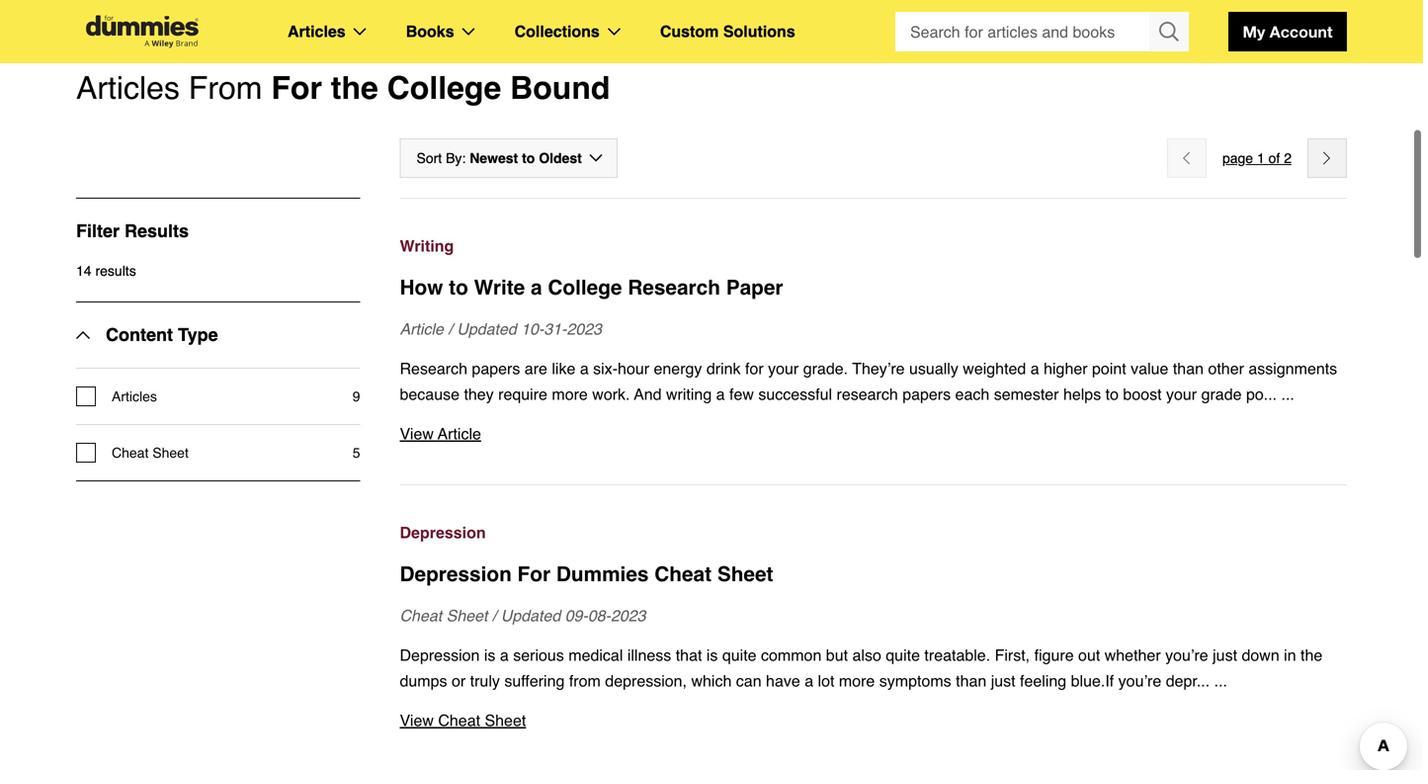 Task type: vqa. For each thing, say whether or not it's contained in the screenshot.
the leftmost by
no



Task type: describe. For each thing, give the bounding box(es) containing it.
sort
[[417, 150, 442, 166]]

solutions
[[724, 22, 796, 41]]

also
[[853, 646, 882, 664]]

0 vertical spatial 2023
[[567, 320, 602, 338]]

medical
[[569, 646, 623, 664]]

1 horizontal spatial research
[[628, 276, 721, 300]]

0 vertical spatial papers
[[472, 359, 520, 378]]

content
[[106, 325, 173, 345]]

cheat sheet
[[112, 445, 189, 461]]

research papers are like a six-hour energy drink for your grade. they're usually weighted a higher point value than other assignments because they require more work. and writing a few successful research papers each semester helps to boost your grade po...
[[400, 359, 1338, 403]]

article inside 'link'
[[438, 425, 481, 443]]

2
[[1285, 150, 1292, 166]]

1 horizontal spatial /
[[492, 607, 497, 625]]

1 vertical spatial updated
[[501, 607, 561, 625]]

figure
[[1035, 646, 1074, 664]]

or
[[452, 672, 466, 690]]

0 vertical spatial for
[[271, 70, 322, 106]]

they
[[464, 385, 494, 403]]

view article
[[400, 425, 481, 443]]

treatable.
[[925, 646, 991, 664]]

more inside the research papers are like a six-hour energy drink for your grade. they're usually weighted a higher point value than other assignments because they require more work. and writing a few successful research papers each semester helps to boost your grade po...
[[552, 385, 588, 403]]

depression for dummies cheat sheet link
[[400, 560, 1348, 589]]

filter
[[76, 221, 120, 241]]

higher
[[1044, 359, 1088, 378]]

truly
[[470, 672, 500, 690]]

0 vertical spatial article
[[400, 320, 444, 338]]

page
[[1223, 150, 1254, 166]]

depression for depression for dummies cheat sheet
[[400, 563, 512, 586]]

collections
[[515, 22, 600, 41]]

1
[[1258, 150, 1265, 166]]

1 horizontal spatial just
[[1213, 646, 1238, 664]]

account
[[1270, 22, 1333, 41]]

research
[[837, 385, 899, 403]]

from
[[189, 70, 262, 106]]

depression is a serious medical illness that is quite common but also quite treatable. first, figure out whether you're just down in the dumps or truly suffering from depression, which can have a lot more symptoms than just feeling blue.if you're depr...
[[400, 646, 1323, 690]]

how to write a college research paper
[[400, 276, 784, 300]]

how
[[400, 276, 443, 300]]

depression link
[[400, 520, 1348, 546]]

boost
[[1124, 385, 1162, 403]]

1 vertical spatial papers
[[903, 385, 951, 403]]

symptoms
[[880, 672, 952, 690]]

oldest
[[539, 150, 582, 166]]

cheat inside view cheat sheet link
[[438, 711, 481, 730]]

14
[[76, 263, 92, 279]]

depression,
[[605, 672, 687, 690]]

custom solutions link
[[660, 19, 796, 44]]

drink
[[707, 359, 741, 378]]

each
[[956, 385, 990, 403]]

common
[[761, 646, 822, 664]]

down
[[1242, 646, 1280, 664]]

content type
[[106, 325, 218, 345]]

31-
[[544, 320, 567, 338]]

1 quite from the left
[[723, 646, 757, 664]]

serious
[[513, 646, 564, 664]]

helps
[[1064, 385, 1102, 403]]

dummies
[[557, 563, 649, 586]]

results
[[95, 263, 136, 279]]

open book categories image
[[462, 28, 475, 36]]

depression for depression is a serious medical illness that is quite common but also quite treatable. first, figure out whether you're just down in the dumps or truly suffering from depression, which can have a lot more symptoms than just feeling blue.if you're depr...
[[400, 646, 480, 664]]

2 is from the left
[[707, 646, 718, 664]]

1 is from the left
[[484, 646, 496, 664]]

article / updated 10-31-2023
[[400, 320, 602, 338]]

grade.
[[804, 359, 848, 378]]

a left few
[[717, 385, 725, 403]]

view cheat sheet link
[[400, 708, 1348, 734]]

to inside the research papers are like a six-hour energy drink for your grade. they're usually weighted a higher point value than other assignments because they require more work. and writing a few successful research papers each semester helps to boost your grade po...
[[1106, 385, 1119, 403]]

the inside depression is a serious medical illness that is quite common but also quite treatable. first, figure out whether you're just down in the dumps or truly suffering from depression, which can have a lot more symptoms than just feeling blue.if you're depr...
[[1301, 646, 1323, 664]]

open collections list image
[[608, 28, 621, 36]]

articles from for the college bound
[[76, 70, 611, 106]]

bound
[[510, 70, 611, 106]]

content type button
[[76, 303, 218, 368]]

9
[[353, 389, 360, 404]]

lot
[[818, 672, 835, 690]]

feeling
[[1021, 672, 1067, 690]]

weighted
[[963, 359, 1027, 378]]

sort by: newest to oldest
[[417, 150, 582, 166]]

08-
[[588, 607, 611, 625]]

my account
[[1243, 22, 1333, 41]]

0 horizontal spatial to
[[449, 276, 469, 300]]

grade
[[1202, 385, 1242, 403]]

1 horizontal spatial 2023
[[611, 607, 646, 625]]

suffering
[[505, 672, 565, 690]]

point
[[1093, 359, 1127, 378]]

for
[[746, 359, 764, 378]]

custom
[[660, 22, 719, 41]]

assignments
[[1249, 359, 1338, 378]]

10-
[[521, 320, 544, 338]]

that
[[676, 646, 702, 664]]



Task type: locate. For each thing, give the bounding box(es) containing it.
view down because
[[400, 425, 434, 443]]

0 vertical spatial your
[[768, 359, 799, 378]]

0 horizontal spatial just
[[992, 672, 1016, 690]]

quite up symptoms
[[886, 646, 921, 664]]

usually
[[910, 359, 959, 378]]

first,
[[995, 646, 1030, 664]]

from
[[569, 672, 601, 690]]

2 depression from the top
[[400, 563, 512, 586]]

papers down usually
[[903, 385, 951, 403]]

is right the that
[[707, 646, 718, 664]]

can
[[736, 672, 762, 690]]

cheat inside depression for dummies cheat sheet link
[[655, 563, 712, 586]]

0 vertical spatial view
[[400, 425, 434, 443]]

just down first,
[[992, 672, 1016, 690]]

more down like
[[552, 385, 588, 403]]

0 vertical spatial depression
[[400, 524, 486, 542]]

article down how
[[400, 320, 444, 338]]

view
[[400, 425, 434, 443], [400, 711, 434, 730]]

you're up depr...
[[1166, 646, 1209, 664]]

0 horizontal spatial you're
[[1119, 672, 1162, 690]]

than inside the research papers are like a six-hour energy drink for your grade. they're usually weighted a higher point value than other assignments because they require more work. and writing a few successful research papers each semester helps to boost your grade po...
[[1174, 359, 1204, 378]]

/
[[448, 320, 453, 338], [492, 607, 497, 625]]

which
[[692, 672, 732, 690]]

paper
[[726, 276, 784, 300]]

page 1 of 2 button
[[1223, 146, 1292, 170]]

research left paper
[[628, 276, 721, 300]]

a right like
[[580, 359, 589, 378]]

articles down logo
[[76, 70, 180, 106]]

than left other
[[1174, 359, 1204, 378]]

depression inside depression link
[[400, 524, 486, 542]]

more
[[552, 385, 588, 403], [839, 672, 875, 690]]

dumps
[[400, 672, 447, 690]]

2 vertical spatial depression
[[400, 646, 480, 664]]

whether
[[1105, 646, 1162, 664]]

0 horizontal spatial research
[[400, 359, 468, 378]]

just left down
[[1213, 646, 1238, 664]]

but
[[826, 646, 848, 664]]

is up truly
[[484, 646, 496, 664]]

0 horizontal spatial than
[[956, 672, 987, 690]]

1 horizontal spatial to
[[522, 150, 535, 166]]

more down also
[[839, 672, 875, 690]]

your
[[768, 359, 799, 378], [1167, 385, 1198, 403]]

by:
[[446, 150, 466, 166]]

2023 up illness
[[611, 607, 646, 625]]

college
[[387, 70, 502, 106], [548, 276, 622, 300]]

1 vertical spatial view
[[400, 711, 434, 730]]

updated up serious
[[501, 607, 561, 625]]

college up '31-'
[[548, 276, 622, 300]]

have
[[766, 672, 801, 690]]

article down they
[[438, 425, 481, 443]]

2 quite from the left
[[886, 646, 921, 664]]

to left oldest
[[522, 150, 535, 166]]

0 horizontal spatial college
[[387, 70, 502, 106]]

for inside depression for dummies cheat sheet link
[[518, 563, 551, 586]]

2023
[[567, 320, 602, 338], [611, 607, 646, 625]]

1 horizontal spatial your
[[1167, 385, 1198, 403]]

0 vertical spatial you're
[[1166, 646, 1209, 664]]

view for depression for dummies cheat sheet
[[400, 711, 434, 730]]

view inside 'link'
[[400, 425, 434, 443]]

0 horizontal spatial /
[[448, 320, 453, 338]]

than
[[1174, 359, 1204, 378], [956, 672, 987, 690]]

1 horizontal spatial quite
[[886, 646, 921, 664]]

the down open article categories icon
[[331, 70, 379, 106]]

college down books
[[387, 70, 502, 106]]

is
[[484, 646, 496, 664], [707, 646, 718, 664]]

papers
[[472, 359, 520, 378], [903, 385, 951, 403]]

like
[[552, 359, 576, 378]]

0 horizontal spatial is
[[484, 646, 496, 664]]

more inside depression is a serious medical illness that is quite common but also quite treatable. first, figure out whether you're just down in the dumps or truly suffering from depression, which can have a lot more symptoms than just feeling blue.if you're depr...
[[839, 672, 875, 690]]

research inside the research papers are like a six-hour energy drink for your grade. they're usually weighted a higher point value than other assignments because they require more work. and writing a few successful research papers each semester helps to boost your grade po...
[[400, 359, 468, 378]]

for up cheat sheet / updated 09-08-2023
[[518, 563, 551, 586]]

0 vertical spatial than
[[1174, 359, 1204, 378]]

quite
[[723, 646, 757, 664], [886, 646, 921, 664]]

0 horizontal spatial your
[[768, 359, 799, 378]]

1 depression from the top
[[400, 524, 486, 542]]

group
[[896, 12, 1190, 51]]

1 vertical spatial the
[[1301, 646, 1323, 664]]

articles for books
[[288, 22, 346, 41]]

for right from
[[271, 70, 322, 106]]

1 horizontal spatial you're
[[1166, 646, 1209, 664]]

you're down whether
[[1119, 672, 1162, 690]]

energy
[[654, 359, 702, 378]]

1 vertical spatial more
[[839, 672, 875, 690]]

to down the point at the top right of page
[[1106, 385, 1119, 403]]

custom solutions
[[660, 22, 796, 41]]

updated down write
[[457, 320, 517, 338]]

updated
[[457, 320, 517, 338], [501, 607, 561, 625]]

writing
[[400, 237, 454, 255]]

1 vertical spatial you're
[[1119, 672, 1162, 690]]

a left serious
[[500, 646, 509, 664]]

a up the semester
[[1031, 359, 1040, 378]]

1 vertical spatial 2023
[[611, 607, 646, 625]]

than down treatable.
[[956, 672, 987, 690]]

are
[[525, 359, 548, 378]]

require
[[498, 385, 548, 403]]

2023 down how to write a college research paper
[[567, 320, 602, 338]]

my
[[1243, 22, 1266, 41]]

Search for articles and books text field
[[896, 12, 1152, 51]]

logo image
[[76, 15, 209, 48]]

/ up because
[[448, 320, 453, 338]]

0 horizontal spatial 2023
[[567, 320, 602, 338]]

view for how to write a college research paper
[[400, 425, 434, 443]]

1 view from the top
[[400, 425, 434, 443]]

view article link
[[400, 421, 1348, 447]]

writing
[[666, 385, 712, 403]]

semester
[[994, 385, 1060, 403]]

2 view from the top
[[400, 711, 434, 730]]

/ up truly
[[492, 607, 497, 625]]

and
[[634, 385, 662, 403]]

illness
[[628, 646, 672, 664]]

successful
[[759, 385, 833, 403]]

0 vertical spatial updated
[[457, 320, 517, 338]]

quite up can
[[723, 646, 757, 664]]

1 vertical spatial college
[[548, 276, 622, 300]]

0 vertical spatial the
[[331, 70, 379, 106]]

you're
[[1166, 646, 1209, 664], [1119, 672, 1162, 690]]

they're
[[853, 359, 905, 378]]

articles for 9
[[112, 389, 157, 404]]

1 horizontal spatial more
[[839, 672, 875, 690]]

a left lot
[[805, 672, 814, 690]]

depr...
[[1167, 672, 1211, 690]]

papers up they
[[472, 359, 520, 378]]

0 vertical spatial just
[[1213, 646, 1238, 664]]

in
[[1285, 646, 1297, 664]]

to right how
[[449, 276, 469, 300]]

0 horizontal spatial quite
[[723, 646, 757, 664]]

0 horizontal spatial more
[[552, 385, 588, 403]]

write
[[474, 276, 525, 300]]

1 vertical spatial just
[[992, 672, 1016, 690]]

article
[[400, 320, 444, 338], [438, 425, 481, 443]]

1 horizontal spatial for
[[518, 563, 551, 586]]

the
[[331, 70, 379, 106], [1301, 646, 1323, 664]]

research up because
[[400, 359, 468, 378]]

a inside 'how to write a college research paper' link
[[531, 276, 542, 300]]

articles up cheat sheet
[[112, 389, 157, 404]]

filter results
[[76, 221, 189, 241]]

of
[[1269, 150, 1281, 166]]

how to write a college research paper link
[[400, 273, 1348, 303]]

1 horizontal spatial is
[[707, 646, 718, 664]]

0 horizontal spatial for
[[271, 70, 322, 106]]

for
[[271, 70, 322, 106], [518, 563, 551, 586]]

1 vertical spatial your
[[1167, 385, 1198, 403]]

college for a
[[548, 276, 622, 300]]

5
[[353, 445, 360, 461]]

hour
[[618, 359, 650, 378]]

0 vertical spatial more
[[552, 385, 588, 403]]

0 vertical spatial articles
[[288, 22, 346, 41]]

view down dumps
[[400, 711, 434, 730]]

college for the
[[387, 70, 502, 106]]

0 vertical spatial /
[[448, 320, 453, 338]]

1 vertical spatial depression
[[400, 563, 512, 586]]

than inside depression is a serious medical illness that is quite common but also quite treatable. first, figure out whether you're just down in the dumps or truly suffering from depression, which can have a lot more symptoms than just feeling blue.if you're depr...
[[956, 672, 987, 690]]

books
[[406, 22, 454, 41]]

cheat sheet / updated 09-08-2023
[[400, 607, 646, 625]]

view cheat sheet
[[400, 711, 526, 730]]

2 vertical spatial articles
[[112, 389, 157, 404]]

just
[[1213, 646, 1238, 664], [992, 672, 1016, 690]]

1 horizontal spatial the
[[1301, 646, 1323, 664]]

1 horizontal spatial than
[[1174, 359, 1204, 378]]

your right the boost
[[1167, 385, 1198, 403]]

1 vertical spatial /
[[492, 607, 497, 625]]

0 vertical spatial research
[[628, 276, 721, 300]]

a
[[531, 276, 542, 300], [580, 359, 589, 378], [1031, 359, 1040, 378], [717, 385, 725, 403], [500, 646, 509, 664], [805, 672, 814, 690]]

1 vertical spatial article
[[438, 425, 481, 443]]

1 vertical spatial for
[[518, 563, 551, 586]]

14 results
[[76, 263, 136, 279]]

2 vertical spatial to
[[1106, 385, 1119, 403]]

work.
[[593, 385, 630, 403]]

the right in
[[1301, 646, 1323, 664]]

depression inside depression for dummies cheat sheet link
[[400, 563, 512, 586]]

blue.if
[[1072, 672, 1115, 690]]

0 vertical spatial college
[[387, 70, 502, 106]]

depression inside depression is a serious medical illness that is quite common but also quite treatable. first, figure out whether you're just down in the dumps or truly suffering from depression, which can have a lot more symptoms than just feeling blue.if you're depr...
[[400, 646, 480, 664]]

depression for dummies cheat sheet
[[400, 563, 774, 586]]

1 vertical spatial research
[[400, 359, 468, 378]]

po...
[[1247, 385, 1278, 403]]

1 horizontal spatial papers
[[903, 385, 951, 403]]

out
[[1079, 646, 1101, 664]]

writing link
[[400, 233, 1348, 259]]

results
[[125, 221, 189, 241]]

close this dialog image
[[1394, 690, 1414, 710]]

0 vertical spatial to
[[522, 150, 535, 166]]

2 horizontal spatial to
[[1106, 385, 1119, 403]]

newest
[[470, 150, 518, 166]]

six-
[[593, 359, 618, 378]]

because
[[400, 385, 460, 403]]

1 vertical spatial articles
[[76, 70, 180, 106]]

1 vertical spatial to
[[449, 276, 469, 300]]

other
[[1209, 359, 1245, 378]]

0 horizontal spatial papers
[[472, 359, 520, 378]]

your up successful
[[768, 359, 799, 378]]

page 1 of 2
[[1223, 150, 1292, 166]]

depression for depression
[[400, 524, 486, 542]]

1 horizontal spatial college
[[548, 276, 622, 300]]

0 horizontal spatial the
[[331, 70, 379, 106]]

1 vertical spatial than
[[956, 672, 987, 690]]

3 depression from the top
[[400, 646, 480, 664]]

articles left open article categories icon
[[288, 22, 346, 41]]

type
[[178, 325, 218, 345]]

cheat
[[112, 445, 149, 461], [655, 563, 712, 586], [400, 607, 442, 625], [438, 711, 481, 730]]

open article categories image
[[354, 28, 367, 36]]

a right write
[[531, 276, 542, 300]]



